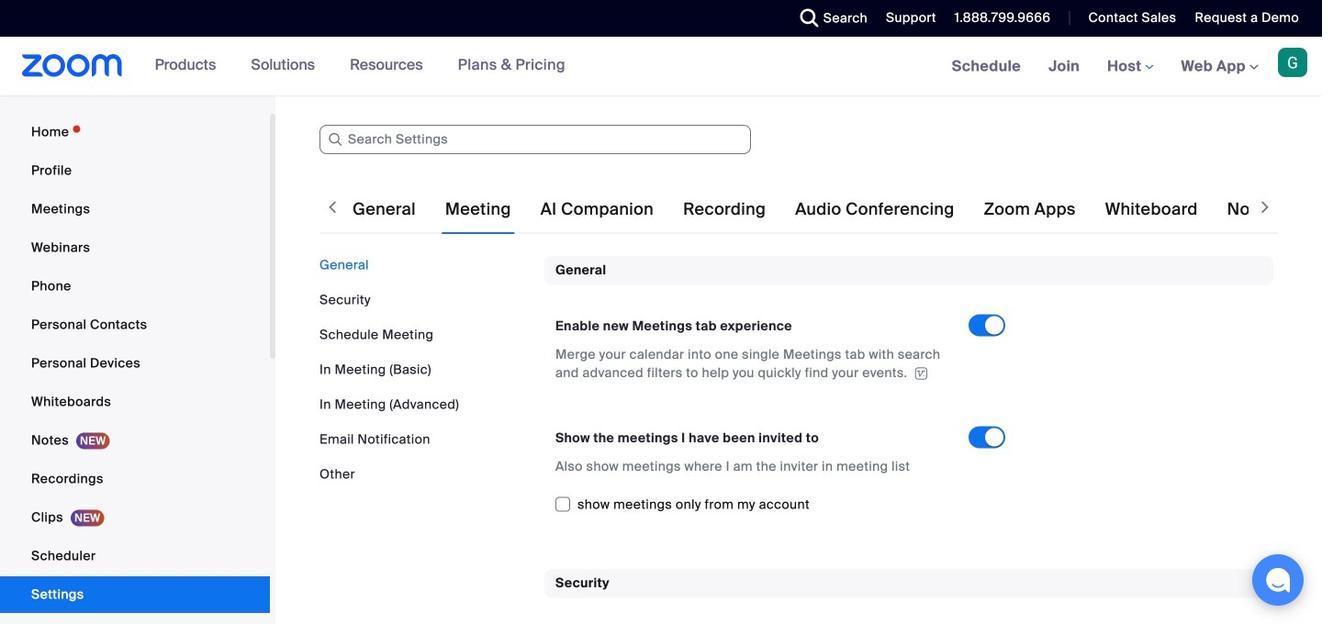 Task type: vqa. For each thing, say whether or not it's contained in the screenshot.
window new icon
no



Task type: locate. For each thing, give the bounding box(es) containing it.
application inside general element
[[556, 346, 952, 382]]

support version for enable new meetings tab experience image
[[912, 367, 931, 380]]

scroll left image
[[323, 198, 342, 217]]

security element
[[545, 569, 1274, 625]]

menu bar
[[320, 256, 531, 484]]

scroll right image
[[1256, 198, 1275, 217]]

general element
[[545, 256, 1274, 540]]

zoom logo image
[[22, 54, 123, 77]]

banner
[[0, 37, 1322, 97]]

open chat image
[[1266, 568, 1291, 593]]

Search Settings text field
[[320, 125, 751, 154]]

application
[[556, 346, 952, 382]]



Task type: describe. For each thing, give the bounding box(es) containing it.
tabs of my account settings page tab list
[[349, 184, 1322, 235]]

meetings navigation
[[938, 37, 1322, 97]]

product information navigation
[[141, 37, 579, 96]]

personal menu menu
[[0, 114, 270, 625]]

profile picture image
[[1278, 48, 1308, 77]]



